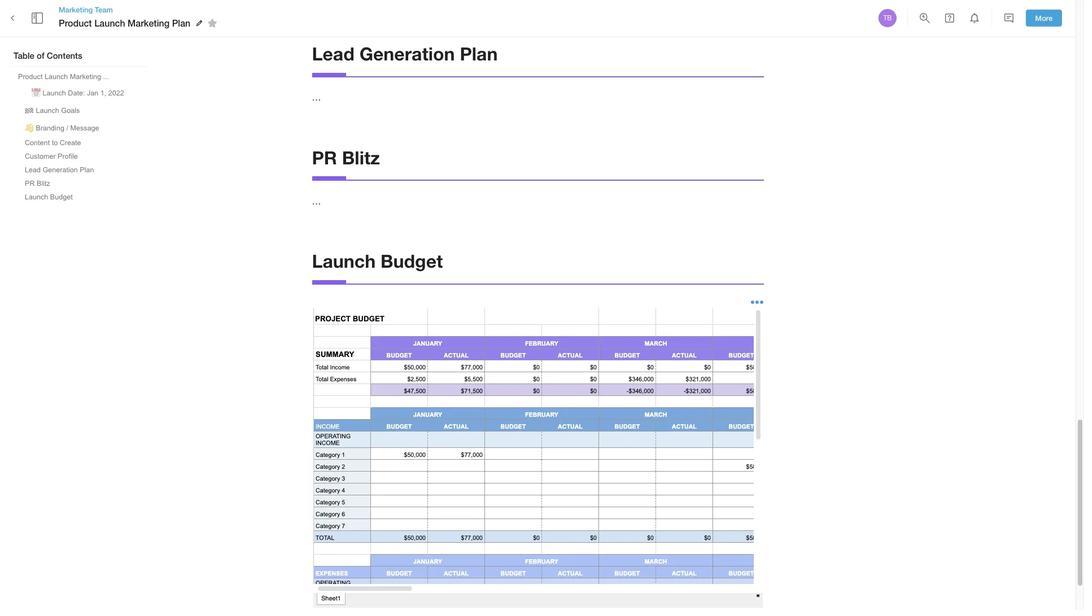 Task type: vqa. For each thing, say whether or not it's contained in the screenshot.
Table
yes



Task type: describe. For each thing, give the bounding box(es) containing it.
0 vertical spatial plan
[[172, 17, 191, 28]]

1 horizontal spatial budget
[[381, 251, 443, 272]]

pr inside content to create customer profile lead generation plan pr blitz launch budget
[[25, 180, 35, 188]]

lead inside content to create customer profile lead generation plan pr blitz launch budget
[[25, 166, 41, 174]]

tb
[[884, 14, 892, 22]]

1 horizontal spatial generation
[[360, 43, 455, 64]]

product launch marketing plan
[[59, 17, 191, 28]]

customer
[[25, 153, 56, 160]]

0 vertical spatial lead
[[312, 43, 355, 64]]

📅 launch date: jan 1, 2022
[[32, 89, 124, 97]]

launch budget
[[312, 251, 443, 272]]

📅 launch date: jan 1, 2022 button
[[27, 84, 129, 101]]

🏁 launch goals
[[25, 107, 80, 115]]

marketing team
[[59, 5, 113, 14]]

goals
[[61, 107, 80, 115]]

1 … from the top
[[312, 92, 321, 102]]

marketing for product launch marketing ...
[[70, 73, 101, 81]]

lead generation plan button
[[20, 164, 99, 176]]

table of contents
[[14, 50, 82, 60]]

to
[[52, 139, 58, 147]]

of
[[37, 50, 44, 60]]

date:
[[68, 89, 85, 97]]

📅
[[32, 89, 41, 97]]

content to create button
[[20, 137, 86, 149]]

pr blitz
[[312, 147, 380, 168]]

marketing inside marketing team link
[[59, 5, 93, 14]]

pr blitz button
[[20, 177, 55, 190]]

team
[[95, 5, 113, 14]]



Task type: locate. For each thing, give the bounding box(es) containing it.
content to create customer profile lead generation plan pr blitz launch budget
[[25, 139, 94, 201]]

0 horizontal spatial plan
[[80, 166, 94, 174]]

launch budget button
[[20, 191, 77, 203]]

...
[[103, 73, 109, 81]]

product down the marketing team
[[59, 17, 92, 28]]

0 horizontal spatial lead
[[25, 166, 41, 174]]

1 vertical spatial plan
[[460, 43, 498, 64]]

🏁 launch goals button
[[20, 102, 84, 118]]

marketing down marketing team link
[[128, 17, 170, 28]]

jan
[[87, 89, 98, 97]]

pr
[[312, 147, 337, 168], [25, 180, 35, 188]]

customer profile button
[[20, 150, 82, 163]]

blitz inside content to create customer profile lead generation plan pr blitz launch budget
[[37, 180, 50, 188]]

1 vertical spatial budget
[[381, 251, 443, 272]]

lead
[[312, 43, 355, 64], [25, 166, 41, 174]]

contents
[[47, 50, 82, 60]]

0 vertical spatial marketing
[[59, 5, 93, 14]]

0 vertical spatial blitz
[[342, 147, 380, 168]]

plan
[[172, 17, 191, 28], [460, 43, 498, 64], [80, 166, 94, 174]]

launch for product launch marketing plan
[[94, 17, 125, 28]]

more button
[[1026, 9, 1063, 27]]

0 vertical spatial pr
[[312, 147, 337, 168]]

/
[[66, 124, 68, 132]]

product inside button
[[18, 73, 43, 81]]

🏁
[[25, 107, 34, 115]]

branding
[[36, 124, 64, 132]]

1 vertical spatial blitz
[[37, 180, 50, 188]]

0 horizontal spatial generation
[[43, 166, 78, 174]]

product up '📅' in the top of the page
[[18, 73, 43, 81]]

2 vertical spatial marketing
[[70, 73, 101, 81]]

blitz
[[342, 147, 380, 168], [37, 180, 50, 188]]

create
[[60, 139, 81, 147]]

launch inside content to create customer profile lead generation plan pr blitz launch budget
[[25, 193, 48, 201]]

launch for 📅 launch date: jan 1, 2022
[[43, 89, 66, 97]]

👋
[[25, 124, 34, 132]]

2022
[[108, 89, 124, 97]]

0 horizontal spatial product
[[18, 73, 43, 81]]

plan inside content to create customer profile lead generation plan pr blitz launch budget
[[80, 166, 94, 174]]

content
[[25, 139, 50, 147]]

1 horizontal spatial blitz
[[342, 147, 380, 168]]

marketing team link
[[59, 4, 221, 15]]

1 vertical spatial lead
[[25, 166, 41, 174]]

…
[[312, 92, 321, 102], [312, 196, 321, 206]]

generation
[[360, 43, 455, 64], [43, 166, 78, 174]]

1 vertical spatial product
[[18, 73, 43, 81]]

👋 branding / message
[[25, 124, 99, 132]]

1 horizontal spatial plan
[[172, 17, 191, 28]]

2 … from the top
[[312, 196, 321, 206]]

profile
[[58, 153, 78, 160]]

2 vertical spatial plan
[[80, 166, 94, 174]]

1 vertical spatial pr
[[25, 180, 35, 188]]

launch for product launch marketing ...
[[45, 73, 68, 81]]

product
[[59, 17, 92, 28], [18, 73, 43, 81]]

0 horizontal spatial pr
[[25, 180, 35, 188]]

👋 branding / message button
[[20, 119, 104, 136]]

1,
[[100, 89, 106, 97]]

lead generation plan
[[312, 43, 498, 64]]

more
[[1036, 13, 1053, 22]]

table
[[14, 50, 34, 60]]

generation inside content to create customer profile lead generation plan pr blitz launch budget
[[43, 166, 78, 174]]

2 horizontal spatial plan
[[460, 43, 498, 64]]

launch for 🏁 launch goals
[[36, 107, 59, 115]]

0 vertical spatial budget
[[50, 193, 73, 201]]

1 horizontal spatial product
[[59, 17, 92, 28]]

marketing
[[59, 5, 93, 14], [128, 17, 170, 28], [70, 73, 101, 81]]

marketing left team
[[59, 5, 93, 14]]

marketing up '📅 launch date: jan 1, 2022' button
[[70, 73, 101, 81]]

1 vertical spatial marketing
[[128, 17, 170, 28]]

1 horizontal spatial lead
[[312, 43, 355, 64]]

product for product launch marketing ...
[[18, 73, 43, 81]]

product for product launch marketing plan
[[59, 17, 92, 28]]

budget inside content to create customer profile lead generation plan pr blitz launch budget
[[50, 193, 73, 201]]

product launch marketing ...
[[18, 73, 109, 81]]

1 vertical spatial generation
[[43, 166, 78, 174]]

marketing for product launch marketing plan
[[128, 17, 170, 28]]

launch inside "button"
[[36, 107, 59, 115]]

budget
[[50, 193, 73, 201], [381, 251, 443, 272]]

1 vertical spatial …
[[312, 196, 321, 206]]

0 vertical spatial …
[[312, 92, 321, 102]]

0 horizontal spatial blitz
[[37, 180, 50, 188]]

tb button
[[877, 7, 899, 29]]

message
[[70, 124, 99, 132]]

1 horizontal spatial pr
[[312, 147, 337, 168]]

product launch marketing ... button
[[14, 71, 114, 83]]

marketing inside product launch marketing ... button
[[70, 73, 101, 81]]

launch
[[94, 17, 125, 28], [45, 73, 68, 81], [43, 89, 66, 97], [36, 107, 59, 115], [25, 193, 48, 201], [312, 251, 376, 272]]

0 vertical spatial product
[[59, 17, 92, 28]]

0 vertical spatial generation
[[360, 43, 455, 64]]

0 horizontal spatial budget
[[50, 193, 73, 201]]



